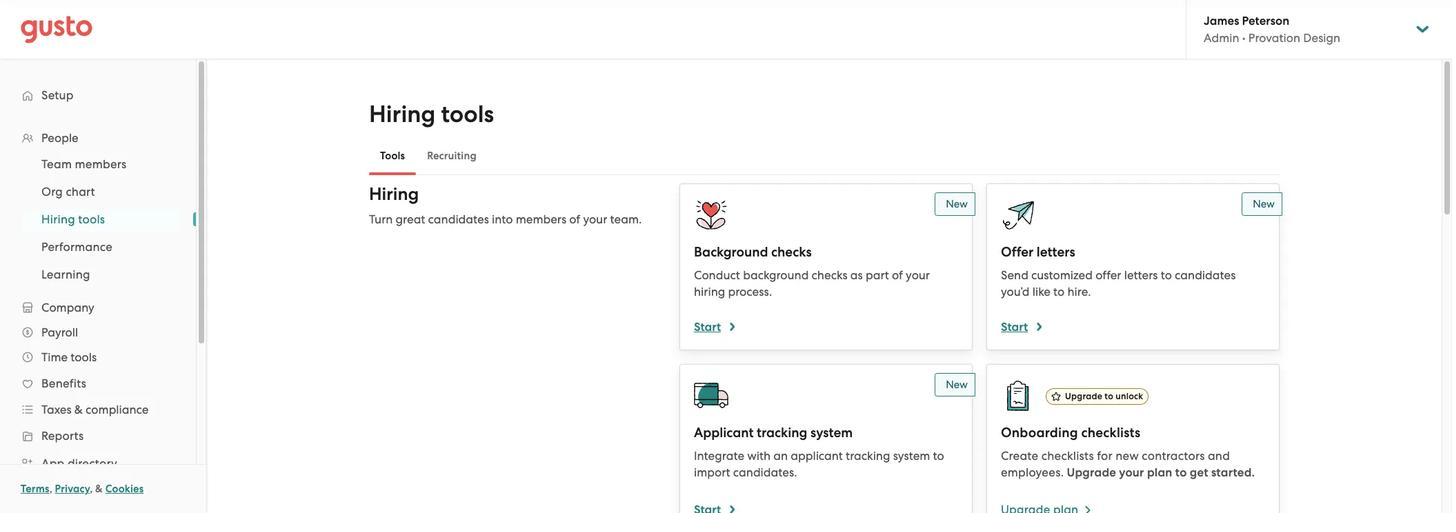 Task type: describe. For each thing, give the bounding box(es) containing it.
your for members
[[583, 213, 608, 226]]

setup link
[[14, 83, 182, 108]]

new
[[1116, 449, 1140, 463]]

1 , from the left
[[49, 483, 52, 496]]

new for applicant tracking system
[[946, 379, 968, 391]]

cookies button
[[105, 481, 144, 498]]

learning
[[41, 268, 90, 282]]

great
[[396, 213, 425, 226]]

peterson
[[1243, 14, 1290, 28]]

time
[[41, 351, 68, 364]]

learning link
[[25, 262, 182, 287]]

•
[[1243, 31, 1246, 45]]

tracking inside integrate with an applicant tracking system to import candidates.
[[846, 449, 891, 463]]

app directory link
[[14, 451, 182, 476]]

members inside gusto navigation element
[[75, 157, 127, 171]]

payroll
[[41, 326, 78, 340]]

design
[[1304, 31, 1341, 45]]

terms
[[21, 483, 49, 496]]

james
[[1204, 14, 1240, 28]]

background
[[743, 268, 809, 282]]

terms , privacy , & cookies
[[21, 483, 144, 496]]

send customized offer letters to candidates you'd like to hire.
[[1001, 268, 1236, 299]]

and
[[1209, 449, 1231, 463]]

2 , from the left
[[90, 483, 93, 496]]

integrate with an applicant tracking system to import candidates.
[[694, 449, 945, 480]]

terms link
[[21, 483, 49, 496]]

team
[[41, 157, 72, 171]]

team members
[[41, 157, 127, 171]]

setup
[[41, 88, 74, 102]]

create checklists for new contractors and employees.
[[1001, 449, 1231, 480]]

integrate
[[694, 449, 745, 463]]

& inside taxes & compliance dropdown button
[[74, 403, 83, 417]]

company button
[[14, 295, 182, 320]]

candidates.
[[734, 466, 798, 480]]

to inside integrate with an applicant tracking system to import candidates.
[[934, 449, 945, 463]]

list containing team members
[[0, 150, 196, 289]]

company
[[41, 301, 94, 315]]

hiring
[[694, 285, 726, 299]]

applicant tracking system
[[694, 425, 853, 441]]

time tools button
[[14, 345, 182, 370]]

cookies
[[105, 483, 144, 496]]

team.
[[610, 213, 642, 226]]

compliance
[[86, 403, 149, 417]]

process.
[[728, 285, 772, 299]]

admin
[[1204, 31, 1240, 45]]

recruiting
[[427, 150, 477, 162]]

system inside integrate with an applicant tracking system to import candidates.
[[894, 449, 931, 463]]

taxes & compliance button
[[14, 398, 182, 422]]

0 vertical spatial letters
[[1037, 244, 1076, 260]]

people button
[[14, 126, 182, 150]]

privacy
[[55, 483, 90, 496]]

org chart link
[[25, 179, 182, 204]]

1 horizontal spatial members
[[516, 213, 567, 226]]

with
[[748, 449, 771, 463]]

org chart
[[41, 185, 95, 199]]

plan
[[1148, 466, 1173, 480]]

offer
[[1096, 268, 1122, 282]]

new for background checks
[[946, 198, 968, 211]]

letters inside send customized offer letters to candidates you'd like to hire.
[[1125, 268, 1158, 282]]

app
[[41, 457, 65, 471]]

directory
[[68, 457, 117, 471]]

upgrade to unlock
[[1066, 391, 1144, 402]]

turn
[[369, 213, 393, 226]]

background
[[694, 244, 769, 260]]

like
[[1033, 285, 1051, 299]]

taxes & compliance
[[41, 403, 149, 417]]

org
[[41, 185, 63, 199]]

chart
[[66, 185, 95, 199]]

1 horizontal spatial &
[[95, 483, 103, 496]]

upgrade for upgrade to unlock
[[1066, 391, 1103, 402]]

upgrade your plan to get started.
[[1064, 466, 1256, 480]]

upgrade for upgrade your plan to get started.
[[1067, 466, 1117, 480]]

people
[[41, 131, 78, 145]]

as
[[851, 268, 863, 282]]

payroll button
[[14, 320, 182, 345]]

contractors
[[1143, 449, 1205, 463]]

recruiting button
[[416, 139, 488, 173]]

hiring tools inside hiring tools link
[[41, 213, 105, 226]]

hiring inside hiring tools link
[[41, 213, 75, 226]]

tools
[[380, 150, 405, 162]]

onboarding
[[1001, 425, 1079, 441]]

started.
[[1212, 466, 1256, 480]]

customized
[[1032, 268, 1093, 282]]

reports
[[41, 429, 84, 443]]

time tools
[[41, 351, 97, 364]]

0 vertical spatial system
[[811, 425, 853, 441]]



Task type: locate. For each thing, give the bounding box(es) containing it.
0 horizontal spatial start
[[694, 320, 721, 335]]

1 horizontal spatial system
[[894, 449, 931, 463]]

1 horizontal spatial hiring tools
[[369, 100, 494, 128]]

onboarding checklists
[[1001, 425, 1141, 441]]

0 horizontal spatial system
[[811, 425, 853, 441]]

conduct background checks as part of your hiring process.
[[694, 268, 930, 299]]

0 horizontal spatial letters
[[1037, 244, 1076, 260]]

1 horizontal spatial candidates
[[1175, 268, 1236, 282]]

to
[[1161, 268, 1173, 282], [1054, 285, 1065, 299], [1105, 391, 1114, 402], [934, 449, 945, 463], [1176, 466, 1188, 480]]

tools up recruiting
[[441, 100, 494, 128]]

1 vertical spatial hiring
[[369, 184, 419, 205]]

1 vertical spatial tracking
[[846, 449, 891, 463]]

0 horizontal spatial ,
[[49, 483, 52, 496]]

0 vertical spatial &
[[74, 403, 83, 417]]

background checks
[[694, 244, 812, 260]]

0 vertical spatial tools
[[441, 100, 494, 128]]

employees.
[[1001, 466, 1064, 480]]

members down people dropdown button
[[75, 157, 127, 171]]

& left 'cookies' button at the bottom
[[95, 483, 103, 496]]

checks up background
[[772, 244, 812, 260]]

hiring
[[369, 100, 436, 128], [369, 184, 419, 205], [41, 213, 75, 226]]

new for offer letters
[[1253, 198, 1275, 211]]

,
[[49, 483, 52, 496], [90, 483, 93, 496]]

members
[[75, 157, 127, 171], [516, 213, 567, 226]]

letters
[[1037, 244, 1076, 260], [1125, 268, 1158, 282]]

checklists up 'for'
[[1082, 425, 1141, 441]]

your left team.
[[583, 213, 608, 226]]

hiring tools
[[369, 100, 494, 128], [41, 213, 105, 226]]

, down the directory
[[90, 483, 93, 496]]

your inside conduct background checks as part of your hiring process.
[[906, 268, 930, 282]]

0 vertical spatial tracking
[[757, 425, 808, 441]]

1 horizontal spatial letters
[[1125, 268, 1158, 282]]

1 start from the left
[[694, 320, 721, 335]]

turn great candidates into members of your team.
[[369, 213, 642, 226]]

hiring up tools
[[369, 100, 436, 128]]

members right into
[[516, 213, 567, 226]]

of inside conduct background checks as part of your hiring process.
[[892, 268, 903, 282]]

tools down payroll dropdown button
[[71, 351, 97, 364]]

2 vertical spatial tools
[[71, 351, 97, 364]]

tracking up an
[[757, 425, 808, 441]]

of for part
[[892, 268, 903, 282]]

1 horizontal spatial start
[[1001, 320, 1028, 335]]

applicant
[[791, 449, 843, 463]]

1 vertical spatial tools
[[78, 213, 105, 226]]

1 vertical spatial your
[[906, 268, 930, 282]]

start for offer letters
[[1001, 320, 1028, 335]]

0 vertical spatial hiring
[[369, 100, 436, 128]]

0 horizontal spatial members
[[75, 157, 127, 171]]

1 horizontal spatial ,
[[90, 483, 93, 496]]

candidates inside send customized offer letters to candidates you'd like to hire.
[[1175, 268, 1236, 282]]

list containing people
[[0, 126, 196, 514]]

conduct
[[694, 268, 741, 282]]

0 horizontal spatial tracking
[[757, 425, 808, 441]]

1 vertical spatial members
[[516, 213, 567, 226]]

candidates
[[428, 213, 489, 226], [1175, 268, 1236, 282]]

benefits
[[41, 377, 86, 391]]

start
[[694, 320, 721, 335], [1001, 320, 1028, 335]]

, left the privacy link
[[49, 483, 52, 496]]

provation
[[1249, 31, 1301, 45]]

create
[[1001, 449, 1039, 463]]

hiring tools up recruiting
[[369, 100, 494, 128]]

0 vertical spatial members
[[75, 157, 127, 171]]

performance
[[41, 240, 113, 254]]

1 horizontal spatial your
[[906, 268, 930, 282]]

0 vertical spatial of
[[570, 213, 581, 226]]

you'd
[[1001, 285, 1030, 299]]

checklists for create
[[1042, 449, 1095, 463]]

2 horizontal spatial your
[[1120, 466, 1145, 480]]

james peterson admin • provation design
[[1204, 14, 1341, 45]]

0 horizontal spatial hiring tools
[[41, 213, 105, 226]]

letters up customized
[[1037, 244, 1076, 260]]

2 list from the top
[[0, 150, 196, 289]]

tools down "chart"
[[78, 213, 105, 226]]

an
[[774, 449, 788, 463]]

checks inside conduct background checks as part of your hiring process.
[[812, 268, 848, 282]]

checklists
[[1082, 425, 1141, 441], [1042, 449, 1095, 463]]

system
[[811, 425, 853, 441], [894, 449, 931, 463]]

0 vertical spatial your
[[583, 213, 608, 226]]

1 vertical spatial upgrade
[[1067, 466, 1117, 480]]

benefits link
[[14, 371, 182, 396]]

1 vertical spatial checks
[[812, 268, 848, 282]]

start for background checks
[[694, 320, 721, 335]]

tools inside dropdown button
[[71, 351, 97, 364]]

applicant
[[694, 425, 754, 441]]

offer letters
[[1001, 244, 1076, 260]]

1 vertical spatial system
[[894, 449, 931, 463]]

1 vertical spatial of
[[892, 268, 903, 282]]

taxes
[[41, 403, 72, 417]]

&
[[74, 403, 83, 417], [95, 483, 103, 496]]

tracking right applicant
[[846, 449, 891, 463]]

0 vertical spatial checks
[[772, 244, 812, 260]]

0 vertical spatial candidates
[[428, 213, 489, 226]]

your down new
[[1120, 466, 1145, 480]]

start down hiring
[[694, 320, 721, 335]]

0 horizontal spatial candidates
[[428, 213, 489, 226]]

for
[[1098, 449, 1113, 463]]

0 vertical spatial checklists
[[1082, 425, 1141, 441]]

of for members
[[570, 213, 581, 226]]

1 vertical spatial candidates
[[1175, 268, 1236, 282]]

1 horizontal spatial tracking
[[846, 449, 891, 463]]

part
[[866, 268, 890, 282]]

letters right offer
[[1125, 268, 1158, 282]]

your right part
[[906, 268, 930, 282]]

hiring down 'org'
[[41, 213, 75, 226]]

home image
[[21, 16, 92, 43]]

1 vertical spatial letters
[[1125, 268, 1158, 282]]

your for part
[[906, 268, 930, 282]]

hire.
[[1068, 285, 1092, 299]]

offer
[[1001, 244, 1034, 260]]

tools button
[[369, 139, 416, 173]]

checklists for onboarding
[[1082, 425, 1141, 441]]

0 horizontal spatial of
[[570, 213, 581, 226]]

reports link
[[14, 424, 182, 449]]

& right taxes
[[74, 403, 83, 417]]

hiring tools tab list
[[369, 137, 1280, 175]]

of
[[570, 213, 581, 226], [892, 268, 903, 282]]

list
[[0, 126, 196, 514], [0, 150, 196, 289]]

of right part
[[892, 268, 903, 282]]

0 horizontal spatial &
[[74, 403, 83, 417]]

1 list from the top
[[0, 126, 196, 514]]

0 horizontal spatial your
[[583, 213, 608, 226]]

privacy link
[[55, 483, 90, 496]]

1 vertical spatial &
[[95, 483, 103, 496]]

hiring tools link
[[25, 207, 182, 232]]

start down you'd
[[1001, 320, 1028, 335]]

0 vertical spatial upgrade
[[1066, 391, 1103, 402]]

unlock
[[1116, 391, 1144, 402]]

upgrade up onboarding checklists
[[1066, 391, 1103, 402]]

1 vertical spatial hiring tools
[[41, 213, 105, 226]]

checks left as
[[812, 268, 848, 282]]

tools
[[441, 100, 494, 128], [78, 213, 105, 226], [71, 351, 97, 364]]

get
[[1190, 466, 1209, 480]]

1 vertical spatial checklists
[[1042, 449, 1095, 463]]

hiring tools up performance
[[41, 213, 105, 226]]

into
[[492, 213, 513, 226]]

team members link
[[25, 152, 182, 177]]

2 start from the left
[[1001, 320, 1028, 335]]

checklists inside create checklists for new contractors and employees.
[[1042, 449, 1095, 463]]

of left team.
[[570, 213, 581, 226]]

gusto navigation element
[[0, 59, 196, 514]]

app directory
[[41, 457, 117, 471]]

upgrade
[[1066, 391, 1103, 402], [1067, 466, 1117, 480]]

upgrade down 'for'
[[1067, 466, 1117, 480]]

2 vertical spatial hiring
[[41, 213, 75, 226]]

tracking
[[757, 425, 808, 441], [846, 449, 891, 463]]

performance link
[[25, 235, 182, 260]]

2 vertical spatial your
[[1120, 466, 1145, 480]]

checklists down onboarding checklists
[[1042, 449, 1095, 463]]

import
[[694, 466, 731, 480]]

1 horizontal spatial of
[[892, 268, 903, 282]]

send
[[1001, 268, 1029, 282]]

hiring up the "turn"
[[369, 184, 419, 205]]

0 vertical spatial hiring tools
[[369, 100, 494, 128]]



Task type: vqa. For each thing, say whether or not it's contained in the screenshot.
Payroll
yes



